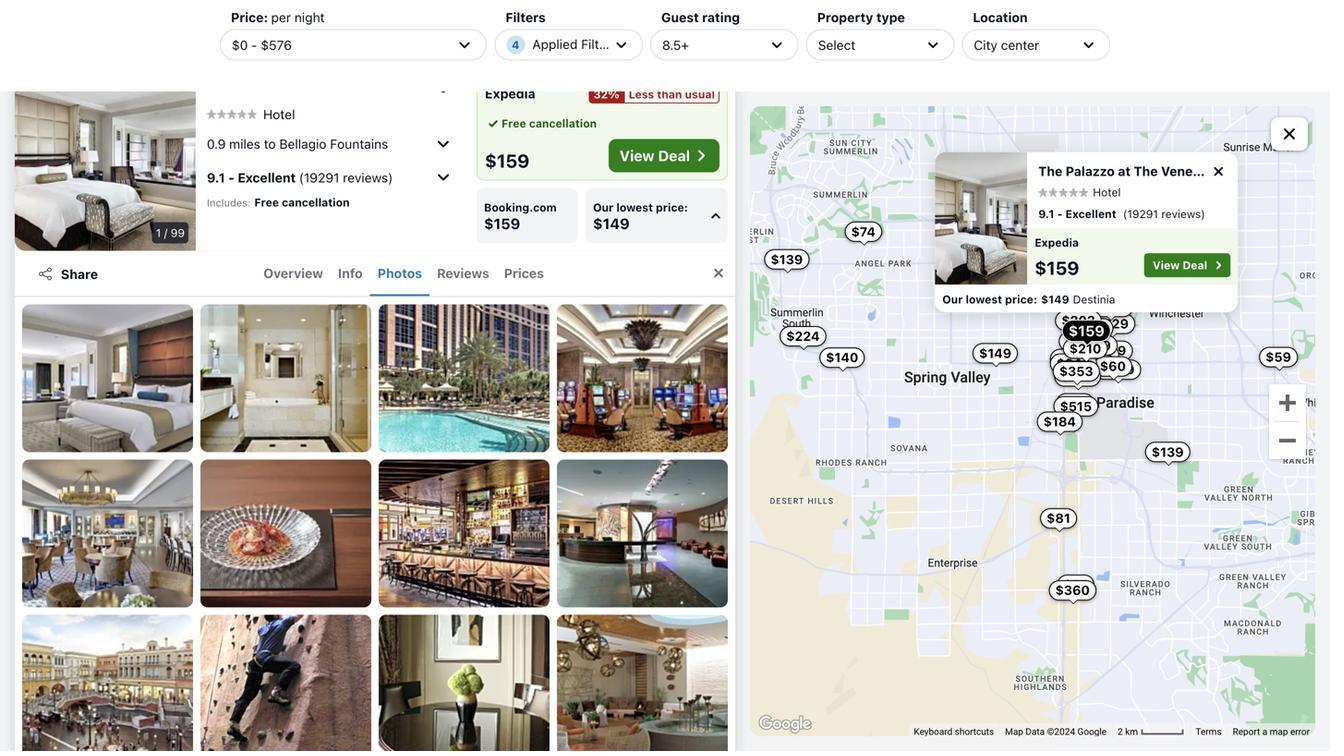 Task type: locate. For each thing, give the bounding box(es) containing it.
$240
[[1057, 356, 1091, 371]]

1 vertical spatial filters
[[581, 36, 618, 52]]

$93
[[484, 23, 513, 40], [1063, 396, 1088, 411]]

1 horizontal spatial $139 button
[[1146, 442, 1191, 462]]

$89 $210
[[1066, 334, 1102, 356]]

filters right applied
[[581, 36, 618, 52]]

0 vertical spatial $229
[[1096, 316, 1129, 331]]

1 vertical spatial $139 button
[[1146, 442, 1191, 462]]

1 horizontal spatial deal
[[1183, 259, 1208, 272]]

0 vertical spatial venetian
[[345, 76, 408, 93]]

view deal button
[[609, 139, 720, 172], [1145, 253, 1231, 277]]

1 vertical spatial hotel
[[1093, 186, 1121, 199]]

9.1 down 0.9
[[207, 170, 225, 185]]

0 horizontal spatial hotel button
[[207, 106, 295, 122]]

$149 inside our lowest price: $149
[[593, 215, 630, 232]]

hotel button
[[207, 106, 295, 122], [1039, 186, 1121, 199]]

the down $0
[[207, 76, 234, 93]]

usual
[[685, 88, 715, 101]]

1 horizontal spatial hotel
[[1093, 186, 1121, 199]]

1 horizontal spatial reviews)
[[1162, 208, 1206, 220]]

0 vertical spatial filters
[[506, 10, 546, 25]]

reviews button
[[430, 252, 497, 296]]

1 vertical spatial lowest
[[617, 201, 653, 214]]

0 vertical spatial free
[[254, 4, 279, 17]]

0 vertical spatial our
[[593, 9, 614, 22]]

$305
[[1073, 321, 1107, 336]]

$250
[[1073, 317, 1107, 333]]

2 includes: free cancellation from the top
[[207, 196, 350, 209]]

1 vertical spatial the palazzo at the venetian resort
[[1039, 164, 1263, 179]]

0 horizontal spatial palazzo
[[238, 76, 293, 93]]

0 vertical spatial 9.1 - excellent (19291 reviews)
[[207, 170, 393, 185]]

0 vertical spatial view deal button
[[609, 139, 720, 172]]

0 horizontal spatial -
[[228, 170, 235, 185]]

free down the 4
[[502, 117, 526, 130]]

cancellation down bellagio
[[282, 196, 350, 209]]

our inside our lowest price: $149
[[593, 201, 614, 214]]

$209
[[1101, 362, 1135, 377]]

$210
[[1070, 341, 1102, 356]]

our lowest price: $82
[[593, 9, 688, 40]]

our up $82
[[593, 9, 614, 22]]

- right $0
[[251, 37, 257, 52]]

our for $82
[[593, 9, 614, 22]]

1 vertical spatial 9.1
[[1039, 208, 1055, 220]]

$515
[[1060, 399, 1092, 414]]

includes: free cancellation up the $576
[[207, 4, 350, 17]]

1 vertical spatial view
[[1153, 259, 1180, 272]]

$360 button
[[1049, 580, 1097, 601]]

2 booking.com from the top
[[484, 201, 557, 214]]

tab list containing overview
[[109, 252, 699, 296]]

0 horizontal spatial (19291
[[299, 170, 340, 185]]

$159
[[485, 150, 530, 171], [484, 215, 520, 232], [1035, 257, 1080, 279], [1069, 322, 1105, 340]]

cancellation inside button
[[529, 117, 597, 130]]

a
[[1263, 726, 1268, 737]]

0 horizontal spatial hotel
[[263, 106, 295, 122]]

share button
[[26, 257, 109, 291]]

map
[[1270, 726, 1289, 737]]

0 vertical spatial includes:
[[207, 5, 251, 17]]

1 horizontal spatial $149
[[979, 346, 1012, 361]]

1 vertical spatial $139
[[1152, 444, 1184, 459]]

excellent up $160 on the right top
[[1066, 208, 1117, 220]]

free inside button
[[502, 117, 526, 130]]

lowest inside our lowest price: $149
[[617, 201, 653, 214]]

$360
[[1056, 583, 1090, 598]]

$159 inside 'booking.com $159'
[[484, 215, 520, 232]]

free cancellation
[[502, 117, 597, 130]]

expedia
[[485, 86, 536, 101], [1035, 236, 1079, 249]]

0 vertical spatial excellent
[[238, 170, 296, 185]]

- right the palazzo at the venetian resort image
[[1058, 208, 1063, 220]]

2 vertical spatial -
[[1058, 208, 1063, 220]]

1 includes: free cancellation from the top
[[207, 4, 350, 17]]

0 horizontal spatial at
[[296, 76, 311, 93]]

$229 button
[[1089, 314, 1136, 334], [1055, 366, 1101, 387]]

includes: free cancellation down to
[[207, 196, 350, 209]]

©2024
[[1047, 726, 1076, 737]]

1 vertical spatial venetian
[[1162, 164, 1218, 179]]

price: for $82
[[656, 9, 688, 22]]

1 vertical spatial (19291
[[1123, 208, 1159, 220]]

$74
[[852, 224, 876, 239]]

the palazzo at the venetian resort
[[207, 76, 459, 93], [1039, 164, 1263, 179]]

booking.com up prices
[[484, 201, 557, 214]]

$59 button
[[1260, 347, 1298, 367]]

center
[[1001, 37, 1040, 52]]

our down the palazzo at the venetian resort image
[[943, 293, 963, 306]]

1 vertical spatial $93
[[1063, 396, 1088, 411]]

$93 left applied
[[484, 23, 513, 40]]

0 vertical spatial $93
[[484, 23, 513, 40]]

report
[[1233, 726, 1261, 737]]

2
[[1118, 726, 1123, 737]]

1 horizontal spatial $139
[[1152, 444, 1184, 459]]

9.1 - excellent (19291 reviews) down 0.9 miles to bellagio fountains
[[207, 170, 393, 185]]

1 vertical spatial $229
[[1061, 369, 1095, 384]]

2 vertical spatial $149
[[979, 346, 1012, 361]]

$95 button
[[1063, 361, 1101, 382]]

1 booking.com from the top
[[484, 9, 557, 22]]

- down miles
[[228, 170, 235, 185]]

the
[[207, 76, 234, 93], [314, 76, 341, 93], [1039, 164, 1063, 179], [1134, 164, 1158, 179]]

the right the palazzo at the venetian resort image
[[1039, 164, 1063, 179]]

1 includes: from the top
[[207, 5, 251, 17]]

$149 right 'booking.com $159'
[[593, 215, 630, 232]]

0 horizontal spatial resort
[[411, 76, 459, 93]]

$179 button
[[1074, 335, 1118, 356]]

palazzo
[[238, 76, 293, 93], [1066, 164, 1115, 179]]

0 horizontal spatial $149
[[593, 215, 630, 232]]

1 vertical spatial $149
[[1041, 293, 1070, 306]]

$53 button
[[1081, 345, 1120, 365]]

$128 button
[[1054, 361, 1099, 381]]

property type
[[817, 10, 905, 25]]

$139
[[771, 252, 803, 267], [1152, 444, 1184, 459]]

excellent down to
[[238, 170, 296, 185]]

9.1
[[207, 170, 225, 185], [1039, 208, 1055, 220]]

/
[[164, 226, 168, 239]]

$93 inside button
[[1063, 396, 1088, 411]]

0 vertical spatial 9.1
[[207, 170, 225, 185]]

price: inside our lowest price: $82
[[656, 9, 688, 22]]

0 vertical spatial $149
[[593, 215, 630, 232]]

0 vertical spatial expedia
[[485, 86, 536, 101]]

1 vertical spatial booking.com
[[484, 201, 557, 214]]

lowest for $82
[[617, 9, 653, 22]]

$60
[[1100, 359, 1126, 374]]

1 vertical spatial includes:
[[207, 197, 251, 209]]

$184
[[1044, 414, 1076, 429]]

our for $149
[[593, 201, 614, 214]]

2 horizontal spatial -
[[1058, 208, 1063, 220]]

resort
[[411, 76, 459, 93], [1221, 164, 1263, 179]]

0 horizontal spatial reviews)
[[343, 170, 393, 185]]

price:
[[656, 9, 688, 22], [656, 201, 688, 214], [1006, 293, 1038, 306]]

expedia up free cancellation button
[[485, 86, 536, 101]]

our inside our lowest price: $82
[[593, 9, 614, 22]]

9.1 right the palazzo at the venetian resort image
[[1039, 208, 1055, 220]]

reviews)
[[343, 170, 393, 185], [1162, 208, 1206, 220]]

(19291
[[299, 170, 340, 185], [1123, 208, 1159, 220]]

$229
[[1096, 316, 1129, 331], [1061, 369, 1095, 384]]

info button
[[331, 252, 370, 296]]

$203 button
[[1056, 311, 1102, 331]]

0 vertical spatial view
[[620, 147, 655, 164]]

includes: up $0
[[207, 5, 251, 17]]

venetian
[[345, 76, 408, 93], [1162, 164, 1218, 179]]

1 vertical spatial free
[[502, 117, 526, 130]]

terms
[[1196, 726, 1222, 737]]

1 horizontal spatial palazzo
[[1066, 164, 1115, 179]]

filters up the 4
[[506, 10, 546, 25]]

$74 button
[[845, 222, 882, 242]]

(19291 up $138 at top
[[1123, 208, 1159, 220]]

1 horizontal spatial (19291
[[1123, 208, 1159, 220]]

$93 up $184
[[1063, 396, 1088, 411]]

includes: down 0.9
[[207, 197, 251, 209]]

0 vertical spatial (19291
[[299, 170, 340, 185]]

1 horizontal spatial view deal
[[1153, 259, 1208, 272]]

1 vertical spatial price:
[[656, 201, 688, 214]]

hotel for hotel 'button' to the top
[[263, 106, 295, 122]]

free up $0 - $576
[[254, 4, 279, 17]]

1 horizontal spatial hotel button
[[1039, 186, 1121, 199]]

0 vertical spatial price:
[[656, 9, 688, 22]]

free down to
[[254, 196, 279, 209]]

1 vertical spatial at
[[1118, 164, 1131, 179]]

0 vertical spatial hotel
[[263, 106, 295, 122]]

1 horizontal spatial expedia
[[1035, 236, 1079, 249]]

$151 button
[[1062, 329, 1105, 349]]

shortcuts
[[955, 726, 994, 737]]

1 horizontal spatial $93
[[1063, 396, 1088, 411]]

filters
[[506, 10, 546, 25], [581, 36, 618, 52]]

cancellation down 32%
[[529, 117, 597, 130]]

our right 'booking.com $159'
[[593, 201, 614, 214]]

lowest for $149
[[617, 201, 653, 214]]

$149 $353
[[979, 346, 1094, 379]]

1 vertical spatial 9.1 - excellent (19291 reviews)
[[1039, 208, 1206, 220]]

photos button
[[370, 252, 430, 296]]

includes:
[[207, 5, 251, 17], [207, 197, 251, 209]]

0 vertical spatial $139 button
[[765, 249, 810, 270]]

expedia up "our lowest price: $149 destinia"
[[1035, 236, 1079, 249]]

$200
[[1057, 351, 1091, 367]]

hotel inside 'button'
[[263, 106, 295, 122]]

tab list
[[109, 252, 699, 296]]

1 horizontal spatial $229
[[1096, 316, 1129, 331]]

hotel
[[263, 106, 295, 122], [1093, 186, 1121, 199]]

info
[[338, 265, 363, 281]]

$140 button
[[820, 348, 865, 368]]

0 horizontal spatial view deal button
[[609, 139, 720, 172]]

1 vertical spatial $229 button
[[1055, 366, 1101, 387]]

google image
[[755, 712, 816, 736]]

0 horizontal spatial deal
[[658, 147, 690, 164]]

2 vertical spatial cancellation
[[282, 196, 350, 209]]

0 vertical spatial $139
[[771, 252, 803, 267]]

cancellation up the $576
[[282, 4, 350, 17]]

booking.com up the 4
[[484, 9, 557, 22]]

0.9 miles to bellagio fountains
[[207, 136, 388, 151]]

0 horizontal spatial $229
[[1061, 369, 1095, 384]]

the up 0.9 miles to bellagio fountains button
[[314, 76, 341, 93]]

0 horizontal spatial $139
[[771, 252, 803, 267]]

rating
[[702, 10, 740, 25]]

0 horizontal spatial 9.1
[[207, 170, 225, 185]]

free
[[254, 4, 279, 17], [502, 117, 526, 130], [254, 196, 279, 209]]

1 vertical spatial expedia
[[1035, 236, 1079, 249]]

1 horizontal spatial resort
[[1221, 164, 1263, 179]]

lowest inside our lowest price: $82
[[617, 9, 653, 22]]

0 vertical spatial lowest
[[617, 9, 653, 22]]

free cancellation button
[[485, 115, 597, 132]]

9.1 - excellent (19291 reviews) up $138 at top
[[1039, 208, 1206, 220]]

location
[[973, 10, 1028, 25]]

1 vertical spatial cancellation
[[529, 117, 597, 130]]

(19291 down 0.9 miles to bellagio fountains button
[[299, 170, 340, 185]]

1 vertical spatial resort
[[1221, 164, 1263, 179]]

0 horizontal spatial expedia
[[485, 86, 536, 101]]

$229 for top "$229" "button"
[[1096, 316, 1129, 331]]

2 vertical spatial free
[[254, 196, 279, 209]]

0 vertical spatial hotel button
[[207, 106, 295, 122]]

keyboard
[[914, 726, 953, 737]]

0 vertical spatial booking.com
[[484, 9, 557, 22]]

excellent
[[238, 170, 296, 185], [1066, 208, 1117, 220]]

$149
[[593, 215, 630, 232], [1041, 293, 1070, 306], [979, 346, 1012, 361]]

price: inside our lowest price: $149
[[656, 201, 688, 214]]

$149 down "our lowest price: $149 destinia"
[[979, 346, 1012, 361]]

$149 up the $203
[[1041, 293, 1070, 306]]

2 vertical spatial price:
[[1006, 293, 1038, 306]]



Task type: vqa. For each thing, say whether or not it's contained in the screenshot.


Task type: describe. For each thing, give the bounding box(es) containing it.
2 km
[[1118, 726, 1141, 737]]

1 vertical spatial hotel button
[[1039, 186, 1121, 199]]

1 vertical spatial -
[[228, 170, 235, 185]]

0 horizontal spatial excellent
[[238, 170, 296, 185]]

to
[[264, 136, 276, 151]]

booking.com for $93
[[484, 9, 557, 22]]

terms link
[[1196, 726, 1222, 737]]

fountains
[[330, 136, 388, 151]]

$0
[[232, 37, 248, 52]]

$93 inside booking.com $93
[[484, 23, 513, 40]]

1 / 99
[[156, 226, 185, 239]]

1 horizontal spatial the palazzo at the venetian resort
[[1039, 164, 1263, 179]]

$128
[[1061, 363, 1093, 378]]

2 vertical spatial our
[[943, 293, 963, 306]]

city center
[[974, 37, 1040, 52]]

0 vertical spatial resort
[[411, 76, 459, 93]]

report a map error link
[[1233, 726, 1310, 737]]

city
[[974, 37, 998, 52]]

booking.com $93
[[484, 9, 557, 40]]

$75
[[1064, 577, 1088, 592]]

1 horizontal spatial excellent
[[1066, 208, 1117, 220]]

$89 button
[[1059, 331, 1098, 352]]

photos
[[378, 265, 422, 281]]

$209 button
[[1094, 360, 1142, 380]]

0 vertical spatial deal
[[658, 147, 690, 164]]

1
[[156, 226, 161, 239]]

$322
[[1094, 299, 1127, 314]]

$139 for top $139 button
[[771, 252, 803, 267]]

our lowest price: $149
[[593, 201, 688, 232]]

the palazzo at the venetian resort, (las vegas, usa) image
[[15, 66, 196, 251]]

$59
[[1266, 349, 1292, 365]]

share
[[61, 266, 98, 282]]

delano las vegas, (las vegas, usa) image
[[15, 0, 196, 59]]

$249
[[1093, 343, 1127, 358]]

hotel for the bottommost hotel 'button'
[[1093, 186, 1121, 199]]

0 horizontal spatial filters
[[506, 10, 546, 25]]

prices
[[504, 265, 544, 281]]

$159 inside $159 button
[[1069, 322, 1105, 340]]

0 horizontal spatial view
[[620, 147, 655, 164]]

overview
[[264, 265, 323, 281]]

0 horizontal spatial venetian
[[345, 76, 408, 93]]

the palazzo at the venetian resort image
[[935, 152, 1028, 285]]

$149 inside $149 $353
[[979, 346, 1012, 361]]

night
[[295, 10, 325, 25]]

property
[[817, 10, 874, 25]]

type
[[877, 10, 905, 25]]

$140
[[826, 350, 859, 365]]

$224 button
[[780, 326, 827, 347]]

0.9 miles to bellagio fountains button
[[207, 129, 455, 158]]

1 horizontal spatial venetian
[[1162, 164, 1218, 179]]

$200 button
[[1051, 349, 1098, 369]]

data
[[1026, 726, 1045, 737]]

$138
[[1100, 288, 1132, 303]]

google
[[1078, 726, 1107, 737]]

1 horizontal spatial 9.1 - excellent (19291 reviews)
[[1039, 208, 1206, 220]]

$149 for our lowest price: $149
[[593, 215, 630, 232]]

0 vertical spatial the palazzo at the venetian resort
[[207, 76, 459, 93]]

1 horizontal spatial 9.1
[[1039, 208, 1055, 220]]

0 vertical spatial palazzo
[[238, 76, 293, 93]]

reviews
[[437, 265, 489, 281]]

$179
[[1080, 338, 1111, 353]]

$53
[[1088, 347, 1113, 363]]

1 vertical spatial view deal button
[[1145, 253, 1231, 277]]

price: per night
[[231, 10, 325, 25]]

$229 for the bottom "$229" "button"
[[1061, 369, 1095, 384]]

32% less than usual
[[594, 88, 715, 101]]

1 vertical spatial palazzo
[[1066, 164, 1115, 179]]

booking.com for $159
[[484, 201, 557, 214]]

price: for $149
[[656, 201, 688, 214]]

booking.com $159
[[484, 201, 557, 232]]

$184 button
[[1037, 412, 1083, 432]]

error
[[1291, 726, 1310, 737]]

per
[[271, 10, 291, 25]]

99
[[171, 226, 185, 239]]

keyboard shortcuts button
[[914, 725, 994, 738]]

$160
[[1084, 289, 1117, 304]]

applied filters
[[533, 36, 618, 52]]

price:
[[231, 10, 268, 25]]

$89
[[1066, 334, 1092, 349]]

the left the close icon
[[1134, 164, 1158, 179]]

1 horizontal spatial at
[[1118, 164, 1131, 179]]

$138 button
[[1093, 286, 1139, 306]]

map data ©2024 google
[[1005, 726, 1107, 737]]

$515 button
[[1054, 396, 1099, 417]]

$322 button
[[1087, 297, 1134, 317]]

$305 $151 $200 $60
[[1057, 321, 1126, 374]]

$139 for the bottommost $139 button
[[1152, 444, 1184, 459]]

$93 button
[[1056, 393, 1095, 414]]

miles
[[229, 136, 260, 151]]

prices button
[[497, 252, 552, 296]]

our lowest price: $149 destinia
[[943, 293, 1116, 306]]

map
[[1005, 726, 1024, 737]]

0 vertical spatial cancellation
[[282, 4, 350, 17]]

0 vertical spatial -
[[251, 37, 257, 52]]

1 horizontal spatial view
[[1153, 259, 1180, 272]]

$353 button
[[1053, 361, 1100, 382]]

$203
[[1062, 313, 1096, 328]]

$149 for our lowest price: $149 destinia
[[1041, 293, 1070, 306]]

2 includes: from the top
[[207, 197, 251, 209]]

$240 $128
[[1057, 356, 1093, 378]]

close image
[[1211, 163, 1227, 180]]

2 vertical spatial lowest
[[966, 293, 1003, 306]]

0 horizontal spatial 9.1 - excellent (19291 reviews)
[[207, 170, 393, 185]]

$240 button
[[1050, 354, 1097, 374]]

$249 button
[[1086, 341, 1133, 361]]

$250 button
[[1066, 315, 1113, 335]]

0 vertical spatial at
[[296, 76, 311, 93]]

$224
[[787, 329, 820, 344]]

bellagio
[[279, 136, 327, 151]]

guest rating
[[662, 10, 740, 25]]

overview button
[[256, 252, 331, 296]]

$0 - $576
[[232, 37, 292, 52]]

map region
[[750, 106, 1316, 736]]

32%
[[594, 88, 620, 101]]

0 vertical spatial $229 button
[[1089, 314, 1136, 334]]

0 horizontal spatial view deal
[[620, 147, 690, 164]]

1 vertical spatial reviews)
[[1162, 208, 1206, 220]]

$210 button
[[1063, 338, 1108, 359]]

$95
[[1069, 364, 1095, 379]]

$151
[[1068, 331, 1098, 346]]

$82
[[593, 23, 622, 40]]

$81
[[1047, 511, 1071, 526]]

$353
[[1060, 364, 1094, 379]]

destinia
[[1074, 293, 1116, 306]]

$60 button
[[1094, 356, 1133, 377]]



